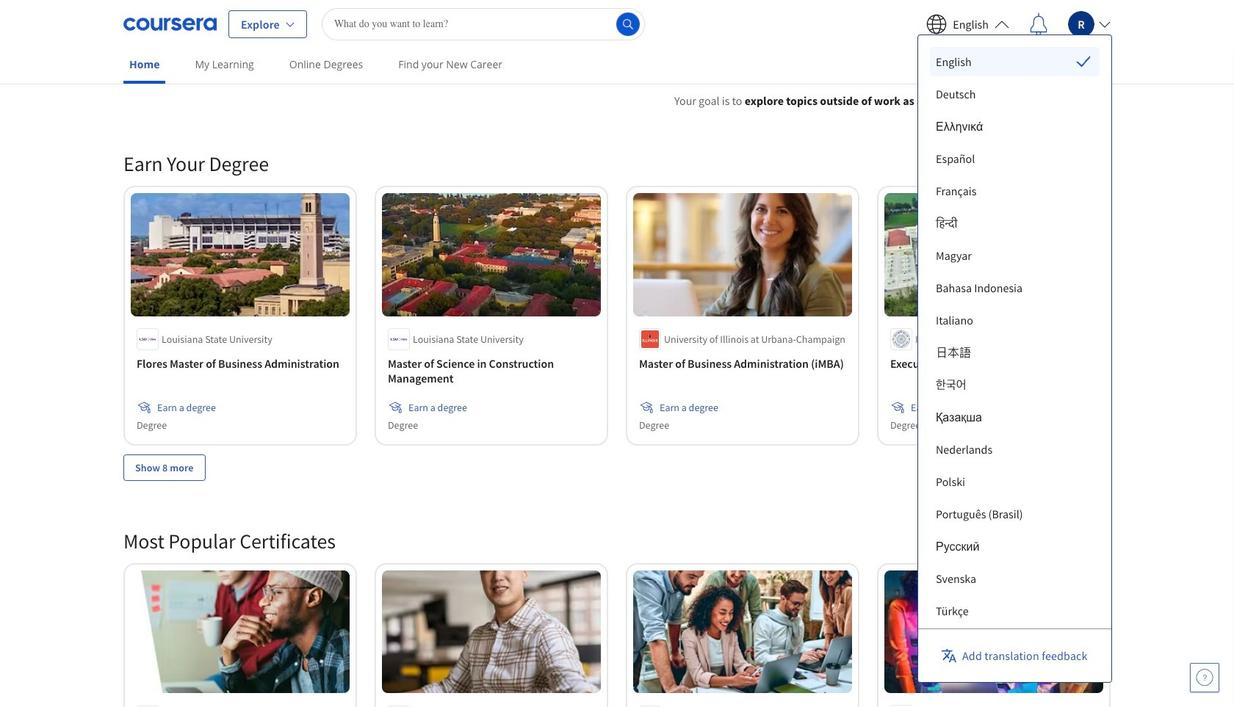 Task type: locate. For each thing, give the bounding box(es) containing it.
coursera image
[[123, 12, 217, 36]]

most popular certificates collection element
[[115, 504, 1120, 707]]

main content
[[0, 74, 1234, 707]]

menu
[[930, 47, 1099, 707]]

radio item
[[930, 47, 1099, 76]]

None search field
[[322, 8, 645, 40]]



Task type: vqa. For each thing, say whether or not it's contained in the screenshot.
'in' within 'The University of Illinois has a mission to educate broadly, and has been consistently at the forefront of innovation in online learning dating back decades.'
no



Task type: describe. For each thing, give the bounding box(es) containing it.
earn your degree collection element
[[115, 127, 1120, 504]]

help center image
[[1196, 669, 1214, 687]]



